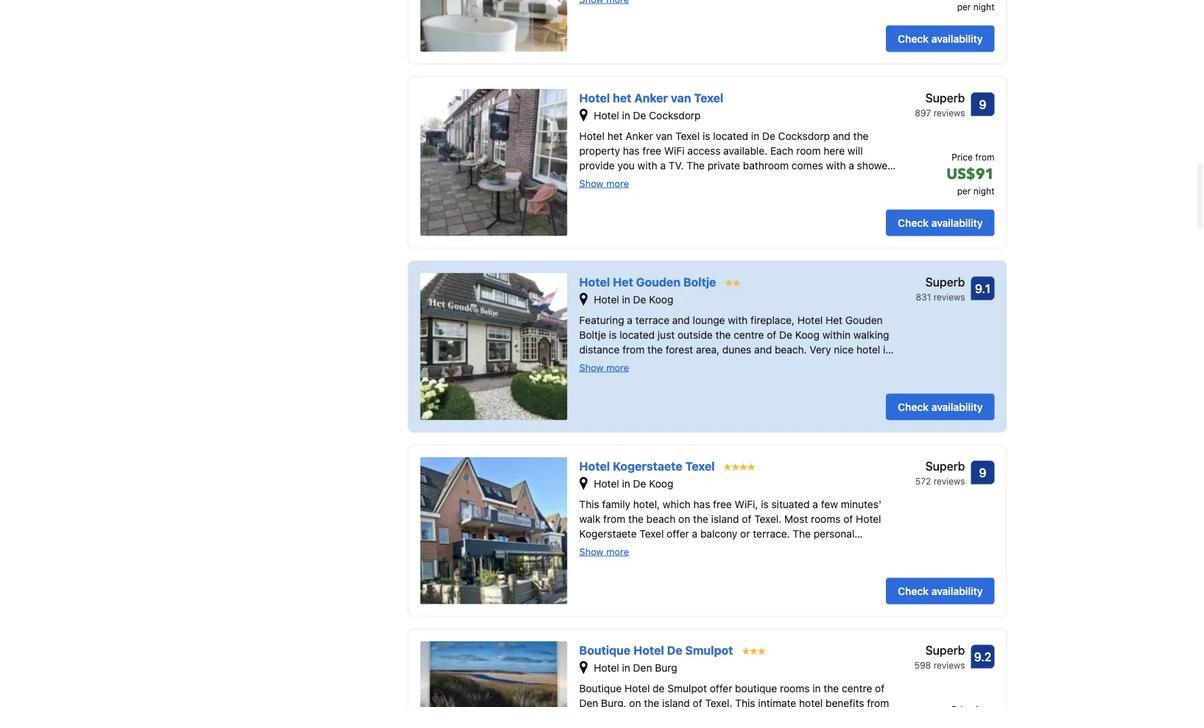 Task type: locate. For each thing, give the bounding box(es) containing it.
forest
[[666, 344, 694, 356]]

1 vertical spatial located
[[620, 329, 655, 341]]

offer
[[667, 528, 690, 540], [710, 683, 733, 695]]

kogerstaete up hotel,
[[613, 459, 683, 473]]

here
[[824, 145, 845, 157]]

0 vertical spatial hotel in de koog
[[594, 293, 674, 305]]

de
[[634, 109, 647, 121], [763, 130, 776, 142], [634, 293, 647, 305], [780, 329, 793, 341], [634, 477, 647, 490], [667, 643, 683, 657]]

nice up 'our' in the bottom of the page
[[611, 358, 631, 370]]

1 boutique from the top
[[580, 643, 631, 657]]

very
[[588, 358, 608, 370], [735, 358, 756, 370], [849, 358, 870, 370], [863, 373, 883, 385]]

4 superb from the top
[[926, 643, 966, 657]]

as left 'our' in the bottom of the page
[[615, 373, 625, 385]]

2 check availability from the top
[[899, 217, 983, 229]]

1 check availability link from the top
[[887, 25, 995, 52]]

0 vertical spatial per
[[958, 2, 972, 12]]

1 horizontal spatial centre
[[842, 683, 873, 695]]

the
[[854, 130, 869, 142], [716, 329, 731, 341], [648, 344, 663, 356], [629, 513, 644, 525], [694, 513, 709, 525], [824, 683, 840, 695], [644, 697, 660, 707]]

0 horizontal spatial offer
[[667, 528, 690, 540]]

a left the balcony
[[692, 528, 698, 540]]

0 horizontal spatial texel.
[[706, 697, 733, 707]]

centre up benefits
[[842, 683, 873, 695]]

the up large at the right bottom of page
[[677, 358, 695, 370]]

available.
[[724, 145, 768, 157]]

offer left boutique
[[710, 683, 733, 695]]

the up happy
[[787, 373, 805, 385]]

2 night from the top
[[974, 186, 995, 196]]

2 as from the left
[[615, 373, 625, 385]]

is up access
[[703, 130, 711, 142]]

1 vertical spatial night
[[974, 186, 995, 196]]

scored 9 element right "superb 572 reviews"
[[972, 461, 995, 484]]

3 superb from the top
[[926, 459, 966, 473]]

2 check availability link from the top
[[887, 210, 995, 236]]

0 vertical spatial this
[[580, 498, 600, 510]]

1 vertical spatial has
[[694, 498, 711, 510]]

kogerstaete inside 'this family hotel, which has free wifi, is situated a few minutes' walk from the beach on the island of texel. most rooms of hotel kogerstaete texel offer a balcony or terrace. show more'
[[580, 528, 637, 540]]

0 vertical spatial boltje
[[684, 275, 717, 289]]

0 vertical spatial on
[[679, 513, 691, 525]]

0 vertical spatial anker
[[635, 91, 669, 105]]

superb up '572' on the bottom of page
[[926, 459, 966, 473]]

rooms up 'intimate' on the bottom of the page
[[780, 683, 810, 695]]

gouden up terrace
[[637, 275, 681, 289]]

9
[[980, 97, 987, 111], [980, 466, 987, 480]]

1 horizontal spatial texel.
[[755, 513, 782, 525]]

0 vertical spatial koog
[[649, 293, 674, 305]]

hotel inside the hotel het anker van texel is located in de cocksdorp and the property has free wifi access available. each room here will provide you with a tv. the private bathroom comes with a shower. show more
[[580, 130, 605, 142]]

us$91
[[947, 164, 995, 184]]

1 horizontal spatial free
[[714, 498, 732, 510]]

0 horizontal spatial free
[[643, 145, 662, 157]]

from inside 'this family hotel, which has free wifi, is situated a few minutes' walk from the beach on the island of texel. most rooms of hotel kogerstaete texel offer a balcony or terrace. show more'
[[604, 513, 626, 525]]

located down terrace
[[620, 329, 655, 341]]

reviews for superb 897 reviews
[[934, 108, 966, 118]]

hotel inside 'this family hotel, which has free wifi, is situated a few minutes' walk from the beach on the island of texel. most rooms of hotel kogerstaete texel offer a balcony or terrace. show more'
[[856, 513, 882, 525]]

1 vertical spatial hotel in de koog
[[594, 477, 674, 490]]

scored 9 element for superb 897 reviews
[[972, 92, 995, 116]]

1 reviews from the top
[[934, 108, 966, 118]]

superb up 831 on the top right of page
[[926, 275, 966, 289]]

0 horizontal spatial this
[[580, 498, 600, 510]]

on
[[679, 513, 691, 525], [630, 697, 642, 707]]

free inside 'this family hotel, which has free wifi, is situated a few minutes' walk from the beach on the island of texel. most rooms of hotel kogerstaete texel offer a balcony or terrace. show more'
[[714, 498, 732, 510]]

0 horizontal spatial located
[[620, 329, 655, 341]]

show more button down distance
[[580, 361, 629, 373]]

anker for hotel het anker van texel
[[635, 91, 669, 105]]

superb inside "superb 572 reviews"
[[926, 459, 966, 473]]

1 horizontal spatial as
[[615, 373, 625, 385]]

free left wifi,
[[714, 498, 732, 510]]

0 vertical spatial show
[[580, 178, 604, 189]]

2 9 from the top
[[980, 466, 987, 480]]

check availability link down price from us$91 per night at the top
[[887, 210, 995, 236]]

hotel,
[[634, 498, 660, 510]]

show more
[[580, 362, 629, 373]]

het
[[613, 275, 634, 289], [826, 314, 843, 326]]

boutique hotel de smulpot offer boutique rooms in the centre of den burg, on the island of texel. this intimate hotel benefits fro
[[580, 683, 890, 707]]

shower.
[[858, 159, 894, 171]]

has up you
[[623, 145, 640, 157]]

hotel down area, at the right of the page
[[698, 358, 722, 370]]

show more button down the provide
[[580, 177, 629, 189]]

per inside price from us$91 per night
[[958, 186, 972, 196]]

0 horizontal spatial cocksdorp
[[649, 109, 701, 121]]

koog down hotel kogerstaete texel
[[649, 477, 674, 490]]

show
[[580, 178, 604, 189], [580, 362, 604, 373], [580, 546, 604, 557]]

price from us$91 per night
[[947, 152, 995, 196]]

was
[[842, 373, 860, 385]]

2 vertical spatial hotel
[[800, 697, 823, 707]]

1 vertical spatial 9
[[980, 466, 987, 480]]

1 horizontal spatial island
[[712, 513, 740, 525]]

1 vertical spatial boutique
[[580, 683, 622, 695]]

check availability link for 831 reviews
[[887, 394, 995, 420]]

availability up "superb 572 reviews"
[[932, 401, 983, 413]]

the
[[687, 159, 705, 171], [677, 358, 695, 370], [787, 373, 805, 385]]

2 show from the top
[[580, 362, 604, 373]]

0 vertical spatial scored 9 element
[[972, 92, 995, 116]]

0 vertical spatial night
[[974, 2, 995, 12]]

0 vertical spatial more
[[607, 178, 629, 189]]

from
[[976, 152, 995, 162], [623, 344, 645, 356], [604, 513, 626, 525]]

1 superb from the top
[[926, 91, 966, 105]]

2 show more button from the top
[[580, 361, 629, 373]]

0 vertical spatial offer
[[667, 528, 690, 540]]

check availability for 831 reviews
[[899, 401, 983, 413]]

1 horizontal spatial has
[[694, 498, 711, 510]]

hotel in de koog down hotel het gouden boltje
[[594, 293, 674, 305]]

2 more from the top
[[607, 362, 629, 373]]

3 stars image
[[742, 648, 766, 655]]

which
[[663, 498, 691, 510]]

reviews right 598
[[934, 661, 966, 671]]

reviews right 831 on the top right of page
[[934, 292, 966, 302]]

show down walk
[[580, 546, 604, 557]]

1 vertical spatial offer
[[710, 683, 733, 695]]

check availability for 572 reviews
[[899, 585, 983, 597]]

the inside the hotel het anker van texel is located in de cocksdorp and the property has free wifi access available. each room here will provide you with a tv. the private bathroom comes with a shower. show more
[[687, 159, 705, 171]]

boutique
[[580, 643, 631, 657], [580, 683, 622, 695]]

1 vertical spatial per
[[958, 186, 972, 196]]

benefits
[[826, 697, 865, 707]]

smulpot right de
[[668, 683, 707, 695]]

anker up hotel in de cocksdorp
[[635, 91, 669, 105]]

1 hotel in de koog from the top
[[594, 293, 674, 305]]

superb inside superb 831 reviews
[[926, 275, 966, 289]]

island up the balcony
[[712, 513, 740, 525]]

this up walk
[[580, 498, 600, 510]]

1 vertical spatial on
[[630, 697, 642, 707]]

boutique
[[736, 683, 778, 695]]

1 night from the top
[[974, 2, 995, 12]]

this
[[580, 498, 600, 510], [736, 697, 756, 707]]

check availability link down "per night"
[[887, 25, 995, 52]]

reviews inside superb 831 reviews
[[934, 292, 966, 302]]

1 scored 9 element from the top
[[972, 92, 995, 116]]

show down distance
[[580, 362, 604, 373]]

0 vertical spatial island
[[712, 513, 740, 525]]

is down dunes
[[725, 358, 733, 370]]

1 vertical spatial anker
[[626, 130, 654, 142]]

of
[[767, 329, 777, 341], [742, 513, 752, 525], [844, 513, 854, 525], [876, 683, 885, 695], [693, 697, 703, 707]]

reviews inside superb 598 reviews
[[934, 661, 966, 671]]

2 vertical spatial from
[[604, 513, 626, 525]]

a left terrace
[[627, 314, 633, 326]]

more down you
[[607, 178, 629, 189]]

0 horizontal spatial island
[[663, 697, 690, 707]]

1 9 from the top
[[980, 97, 987, 111]]

0 vertical spatial centre
[[734, 329, 765, 341]]

free inside the hotel het anker van texel is located in de cocksdorp and the property has free wifi access available. each room here will provide you with a tv. the private bathroom comes with a shower. show more
[[643, 145, 662, 157]]

hotel
[[580, 91, 610, 105], [594, 109, 620, 121], [580, 130, 605, 142], [580, 275, 610, 289], [594, 293, 620, 305], [798, 314, 823, 326], [580, 459, 610, 473], [594, 477, 620, 490], [856, 513, 882, 525], [634, 643, 665, 657], [594, 662, 620, 674], [625, 683, 650, 695]]

0 vertical spatial texel.
[[755, 513, 782, 525]]

hotel inside boutique hotel de smulpot offer boutique rooms in the centre of den burg, on the island of texel. this intimate hotel benefits fro
[[625, 683, 650, 695]]

has right which
[[694, 498, 711, 510]]

in
[[622, 109, 631, 121], [752, 130, 760, 142], [622, 293, 631, 305], [884, 344, 892, 356], [833, 388, 841, 400], [622, 477, 631, 490], [622, 662, 631, 674], [813, 683, 821, 695]]

1 horizontal spatial hotel
[[800, 697, 823, 707]]

4 stars image
[[724, 464, 756, 471]]

texel
[[695, 91, 724, 105], [676, 130, 700, 142], [686, 459, 715, 473], [640, 528, 664, 540]]

0 vertical spatial den
[[634, 662, 653, 674]]

van for hotel het anker van texel
[[671, 91, 692, 105]]

0 horizontal spatial het
[[613, 275, 634, 289]]

the up the balcony
[[694, 513, 709, 525]]

offer inside boutique hotel de smulpot offer boutique rooms in the centre of den burg, on the island of texel. this intimate hotel benefits fro
[[710, 683, 733, 695]]

0 horizontal spatial rooms
[[780, 683, 810, 695]]

reviews
[[934, 108, 966, 118], [934, 292, 966, 302], [934, 476, 966, 487], [934, 661, 966, 671]]

the down de
[[644, 697, 660, 707]]

outside
[[678, 329, 713, 341]]

1 horizontal spatial with
[[728, 314, 748, 326]]

is
[[703, 130, 711, 142], [609, 329, 617, 341], [725, 358, 733, 370], [761, 498, 769, 510]]

superb for superb 572 reviews
[[926, 459, 966, 473]]

1 availability from the top
[[932, 32, 983, 44]]

located
[[714, 130, 749, 142], [620, 329, 655, 341]]

4 check from the top
[[899, 585, 929, 597]]

het for hotel het anker van texel is located in de cocksdorp and the property has free wifi access available. each room here will provide you with a tv. the private bathroom comes with a shower. show more
[[608, 130, 623, 142]]

check availability for us$91
[[899, 217, 983, 229]]

598
[[915, 661, 932, 671]]

0 horizontal spatial on
[[630, 697, 642, 707]]

per
[[958, 2, 972, 12], [958, 186, 972, 196]]

superb inside superb 897 reviews
[[926, 91, 966, 105]]

rooms
[[811, 513, 841, 525], [780, 683, 810, 695]]

0 vertical spatial from
[[976, 152, 995, 162]]

0 vertical spatial show more button
[[580, 177, 629, 189]]

2 scored 9 element from the top
[[972, 461, 995, 484]]

2 horizontal spatial hotel
[[857, 344, 881, 356]]

1 vertical spatial van
[[656, 130, 673, 142]]

0 vertical spatial smulpot
[[686, 643, 734, 657]]

each
[[771, 145, 794, 157]]

het inside featuring a terrace and lounge with fireplace, hotel het gouden boltje is located just outside the centre of de koog within walking distance from the forest area, dunes and beach.
[[826, 314, 843, 326]]

check for 572 reviews
[[899, 585, 929, 597]]

show more button for us$91
[[580, 177, 629, 189]]

boutique up burg,
[[580, 683, 622, 695]]

1 vertical spatial from
[[623, 344, 645, 356]]

free
[[643, 145, 662, 157], [714, 498, 732, 510]]

2 vertical spatial koog
[[649, 477, 674, 490]]

a
[[661, 159, 666, 171], [849, 159, 855, 171], [627, 314, 633, 326], [580, 358, 585, 370], [813, 498, 819, 510], [692, 528, 698, 540]]

0 vertical spatial located
[[714, 130, 749, 142]]

1 horizontal spatial gouden
[[846, 314, 883, 326]]

2 hotel in de koog from the top
[[594, 477, 674, 490]]

1 vertical spatial this
[[736, 697, 756, 707]]

as
[[580, 373, 591, 385], [615, 373, 625, 385]]

this family hotel, which has free wifi, is situated a few minutes' walk from the beach on the island of texel. most rooms of hotel kogerstaete texel offer a balcony or terrace. show more
[[580, 498, 882, 557]]

het
[[613, 91, 632, 105], [608, 130, 623, 142]]

reviews for superb 831 reviews
[[934, 292, 966, 302]]

check up superb 897 reviews
[[899, 32, 929, 44]]

3 show more button from the top
[[580, 545, 629, 558]]

1 vertical spatial het
[[826, 314, 843, 326]]

texel inside the hotel het anker van texel is located in de cocksdorp and the property has free wifi access available. each room here will provide you with a tv. the private bathroom comes with a shower. show more
[[676, 130, 700, 142]]

0 vertical spatial gouden
[[637, 275, 681, 289]]

0 vertical spatial rooms
[[811, 513, 841, 525]]

van up wifi
[[656, 130, 673, 142]]

boltje left 2 stars icon
[[684, 275, 717, 289]]

has
[[623, 145, 640, 157], [694, 498, 711, 510]]

boltje
[[684, 275, 717, 289], [580, 329, 607, 341]]

smiling.
[[623, 388, 660, 400]]

1 more from the top
[[607, 178, 629, 189]]

is right wifi,
[[761, 498, 769, 510]]

gouden up walking
[[846, 314, 883, 326]]

burg,
[[601, 697, 627, 707]]

1 horizontal spatial rooms
[[811, 513, 841, 525]]

0 horizontal spatial centre
[[734, 329, 765, 341]]

with down here on the right of page
[[827, 159, 846, 171]]

the down access
[[687, 159, 705, 171]]

0 vertical spatial van
[[671, 91, 692, 105]]

this down boutique
[[736, 697, 756, 707]]

van inside the hotel het anker van texel is located in de cocksdorp and the property has free wifi access available. each room here will provide you with a tv. the private bathroom comes with a shower. show more
[[656, 130, 673, 142]]

4 reviews from the top
[[934, 661, 966, 671]]

a inside very nice hotel in a very nice location.  the hotel is very nice and furnished very well, as well as our room, large and comfortable. the staff it was very kind and smiling. a big thanks for make us happy like in family.
[[580, 358, 585, 370]]

and up here on the right of page
[[833, 130, 851, 142]]

1 vertical spatial smulpot
[[668, 683, 707, 695]]

texel. up "terrace."
[[755, 513, 782, 525]]

0 horizontal spatial den
[[580, 697, 599, 707]]

in down hotel het gouden boltje
[[622, 293, 631, 305]]

check availability down price from us$91 per night at the top
[[899, 217, 983, 229]]

check availability link for us$91
[[887, 210, 995, 236]]

availability down "per night"
[[932, 32, 983, 44]]

1 vertical spatial het
[[608, 130, 623, 142]]

2 per from the top
[[958, 186, 972, 196]]

as up the kind
[[580, 373, 591, 385]]

koog inside featuring a terrace and lounge with fireplace, hotel het gouden boltje is located just outside the centre of de koog within walking distance from the forest area, dunes and beach.
[[796, 329, 820, 341]]

2 vertical spatial show more button
[[580, 545, 629, 558]]

availability down price from us$91 per night at the top
[[932, 217, 983, 229]]

scored 9 element right superb 897 reviews
[[972, 92, 995, 116]]

9 right superb 897 reviews
[[980, 97, 987, 111]]

smulpot left the 3 stars icon
[[686, 643, 734, 657]]

0 vertical spatial the
[[687, 159, 705, 171]]

de inside the hotel het anker van texel is located in de cocksdorp and the property has free wifi access available. each room here will provide you with a tv. the private bathroom comes with a shower. show more
[[763, 130, 776, 142]]

het for hotel het anker van texel
[[613, 91, 632, 105]]

the up the will
[[854, 130, 869, 142]]

more
[[607, 178, 629, 189], [607, 362, 629, 373], [607, 546, 629, 557]]

4 availability from the top
[[932, 585, 983, 597]]

availability
[[932, 32, 983, 44], [932, 217, 983, 229], [932, 401, 983, 413], [932, 585, 983, 597]]

distance
[[580, 344, 620, 356]]

texel up wifi
[[676, 130, 700, 142]]

1 vertical spatial more
[[607, 362, 629, 373]]

2 availability from the top
[[932, 217, 983, 229]]

rooms inside 'this family hotel, which has free wifi, is situated a few minutes' walk from the beach on the island of texel. most rooms of hotel kogerstaete texel offer a balcony or terrace. show more'
[[811, 513, 841, 525]]

1 vertical spatial den
[[580, 697, 599, 707]]

koog
[[649, 293, 674, 305], [796, 329, 820, 341], [649, 477, 674, 490]]

from inside price from us$91 per night
[[976, 152, 995, 162]]

the up location.
[[648, 344, 663, 356]]

de up each
[[763, 130, 776, 142]]

1 vertical spatial gouden
[[846, 314, 883, 326]]

this inside 'this family hotel, which has free wifi, is situated a few minutes' walk from the beach on the island of texel. most rooms of hotel kogerstaete texel offer a balcony or terrace. show more'
[[580, 498, 600, 510]]

1 vertical spatial boltje
[[580, 329, 607, 341]]

het inside the hotel het anker van texel is located in de cocksdorp and the property has free wifi access available. each room here will provide you with a tv. the private bathroom comes with a shower. show more
[[608, 130, 623, 142]]

0 vertical spatial het
[[613, 275, 634, 289]]

0 vertical spatial het
[[613, 91, 632, 105]]

check availability link up superb 598 reviews
[[887, 578, 995, 605]]

1 vertical spatial free
[[714, 498, 732, 510]]

1 horizontal spatial het
[[826, 314, 843, 326]]

3 check from the top
[[899, 401, 929, 413]]

3 check availability link from the top
[[887, 394, 995, 420]]

kogerstaete down walk
[[580, 528, 637, 540]]

kind
[[580, 388, 600, 400]]

1 show from the top
[[580, 178, 604, 189]]

scored 9 element
[[972, 92, 995, 116], [972, 461, 995, 484]]

koog for gouden
[[649, 293, 674, 305]]

reviews inside "superb 572 reviews"
[[934, 476, 966, 487]]

1 vertical spatial show
[[580, 362, 604, 373]]

3 availability from the top
[[932, 401, 983, 413]]

from up location.
[[623, 344, 645, 356]]

den left burg,
[[580, 697, 599, 707]]

1 vertical spatial kogerstaete
[[580, 528, 637, 540]]

nice up comfortable.
[[759, 358, 778, 370]]

boutique inside boutique hotel de smulpot offer boutique rooms in the centre of den burg, on the island of texel. this intimate hotel benefits fro
[[580, 683, 622, 695]]

1 vertical spatial the
[[677, 358, 695, 370]]

with right lounge at the right of the page
[[728, 314, 748, 326]]

superb
[[926, 91, 966, 105], [926, 275, 966, 289], [926, 459, 966, 473], [926, 643, 966, 657]]

cocksdorp up room
[[779, 130, 831, 142]]

2 superb from the top
[[926, 275, 966, 289]]

0 horizontal spatial boltje
[[580, 329, 607, 341]]

texel. left 'intimate' on the bottom of the page
[[706, 697, 733, 707]]

a left few
[[813, 498, 819, 510]]

3 check availability from the top
[[899, 401, 983, 413]]

0 horizontal spatial hotel
[[698, 358, 722, 370]]

is inside the hotel het anker van texel is located in de cocksdorp and the property has free wifi access available. each room here will provide you with a tv. the private bathroom comes with a shower. show more
[[703, 130, 711, 142]]

show more button
[[580, 177, 629, 189], [580, 361, 629, 373], [580, 545, 629, 558]]

3 more from the top
[[607, 546, 629, 557]]

1 vertical spatial koog
[[796, 329, 820, 341]]

offer inside 'this family hotel, which has free wifi, is situated a few minutes' walk from the beach on the island of texel. most rooms of hotel kogerstaete texel offer a balcony or terrace. show more'
[[667, 528, 690, 540]]

anker
[[635, 91, 669, 105], [626, 130, 654, 142]]

from up the us$91
[[976, 152, 995, 162]]

night inside price from us$91 per night
[[974, 186, 995, 196]]

centre inside featuring a terrace and lounge with fireplace, hotel het gouden boltje is located just outside the centre of de koog within walking distance from the forest area, dunes and beach.
[[734, 329, 765, 341]]

3 reviews from the top
[[934, 476, 966, 487]]

den
[[634, 662, 653, 674], [580, 697, 599, 707]]

show more button down walk
[[580, 545, 629, 558]]

and
[[833, 130, 851, 142], [673, 314, 690, 326], [755, 344, 772, 356], [781, 358, 799, 370], [703, 373, 721, 385], [602, 388, 620, 400]]

featuring
[[580, 314, 625, 326]]

smulpot for de
[[668, 683, 707, 695]]

in down hotel het anker van texel
[[622, 109, 631, 121]]

boltje inside featuring a terrace and lounge with fireplace, hotel het gouden boltje is located just outside the centre of de koog within walking distance from the forest area, dunes and beach.
[[580, 329, 607, 341]]

2 vertical spatial show
[[580, 546, 604, 557]]

show inside 'this family hotel, which has free wifi, is situated a few minutes' walk from the beach on the island of texel. most rooms of hotel kogerstaete texel offer a balcony or terrace. show more'
[[580, 546, 604, 557]]

show inside show more 'button'
[[580, 362, 604, 373]]

hotel kogerstaete texel, hotel in de koog image
[[420, 457, 568, 605]]

4 check availability link from the top
[[887, 578, 995, 605]]

anker inside the hotel het anker van texel is located in de cocksdorp and the property has free wifi access available. each room here will provide you with a tv. the private bathroom comes with a shower. show more
[[626, 130, 654, 142]]

2 boutique from the top
[[580, 683, 622, 695]]

anker down hotel in de cocksdorp
[[626, 130, 654, 142]]

hotel inside boutique hotel de smulpot offer boutique rooms in the centre of den burg, on the island of texel. this intimate hotel benefits fro
[[800, 697, 823, 707]]

gouden
[[637, 275, 681, 289], [846, 314, 883, 326]]

the inside the hotel het anker van texel is located in de cocksdorp and the property has free wifi access available. each room here will provide you with a tv. the private bathroom comes with a shower. show more
[[854, 130, 869, 142]]

reviews inside superb 897 reviews
[[934, 108, 966, 118]]

1 vertical spatial texel.
[[706, 697, 733, 707]]

rooms down few
[[811, 513, 841, 525]]

4 check availability from the top
[[899, 585, 983, 597]]

1 vertical spatial show more button
[[580, 361, 629, 373]]

1 horizontal spatial this
[[736, 697, 756, 707]]

has inside the hotel het anker van texel is located in de cocksdorp and the property has free wifi access available. each room here will provide you with a tv. the private bathroom comes with a shower. show more
[[623, 145, 640, 157]]

831
[[916, 292, 932, 302]]

1 check availability from the top
[[899, 32, 983, 44]]

1 horizontal spatial den
[[634, 662, 653, 674]]

smulpot inside boutique hotel de smulpot offer boutique rooms in the centre of den burg, on the island of texel. this intimate hotel benefits fro
[[668, 683, 707, 695]]

hotel het anker van texel is located in de cocksdorp and the property has free wifi access available. each room here will provide you with a tv. the private bathroom comes with a shower. show more
[[580, 130, 894, 189]]

island
[[712, 513, 740, 525], [663, 697, 690, 707]]

0 horizontal spatial as
[[580, 373, 591, 385]]

offer down the beach
[[667, 528, 690, 540]]

is inside very nice hotel in a very nice location.  the hotel is very nice and furnished very well, as well as our room, large and comfortable. the staff it was very kind and smiling. a big thanks for make us happy like in family.
[[725, 358, 733, 370]]

3 show from the top
[[580, 546, 604, 557]]

free left wifi
[[643, 145, 662, 157]]

check up "superb 572 reviews"
[[899, 401, 929, 413]]

more down family
[[607, 546, 629, 557]]

gouden inside featuring a terrace and lounge with fireplace, hotel het gouden boltje is located just outside the centre of de koog within walking distance from the forest area, dunes and beach.
[[846, 314, 883, 326]]

0 vertical spatial has
[[623, 145, 640, 157]]

superb inside superb 598 reviews
[[926, 643, 966, 657]]

cocksdorp down hotel het anker van texel
[[649, 109, 701, 121]]

availability up superb 598 reviews
[[932, 585, 983, 597]]

2 vertical spatial more
[[607, 546, 629, 557]]

a
[[662, 388, 669, 400]]

1 horizontal spatial offer
[[710, 683, 733, 695]]

on inside 'this family hotel, which has free wifi, is situated a few minutes' walk from the beach on the island of texel. most rooms of hotel kogerstaete texel offer a balcony or terrace. show more'
[[679, 513, 691, 525]]

night
[[974, 2, 995, 12], [974, 186, 995, 196]]

2 reviews from the top
[[934, 292, 966, 302]]

0 horizontal spatial has
[[623, 145, 640, 157]]

1 vertical spatial hotel
[[698, 358, 722, 370]]

koog down hotel het gouden boltje
[[649, 293, 674, 305]]

kogerstaete
[[613, 459, 683, 473], [580, 528, 637, 540]]

check availability link
[[887, 25, 995, 52], [887, 210, 995, 236], [887, 394, 995, 420], [887, 578, 995, 605]]

1 show more button from the top
[[580, 177, 629, 189]]

0 vertical spatial 9
[[980, 97, 987, 111]]

hotel in de koog for kogerstaete
[[594, 477, 674, 490]]

2 check from the top
[[899, 217, 929, 229]]

check up superb 598 reviews
[[899, 585, 929, 597]]

nice down within
[[835, 344, 854, 356]]



Task type: vqa. For each thing, say whether or not it's contained in the screenshot.
more
yes



Task type: describe. For each thing, give the bounding box(es) containing it.
in inside the hotel het anker van texel is located in de cocksdorp and the property has free wifi access available. each room here will provide you with a tv. the private bathroom comes with a shower. show more
[[752, 130, 760, 142]]

on inside boutique hotel de smulpot offer boutique rooms in the centre of den burg, on the island of texel. this intimate hotel benefits fro
[[630, 697, 642, 707]]

hotel het anker van texel, hotel in de cocksdorp image
[[420, 89, 568, 236]]

this inside boutique hotel de smulpot offer boutique rooms in the centre of den burg, on the island of texel. this intimate hotel benefits fro
[[736, 697, 756, 707]]

check for us$91
[[899, 217, 929, 229]]

walk
[[580, 513, 601, 525]]

is inside 'this family hotel, which has free wifi, is situated a few minutes' walk from the beach on the island of texel. most rooms of hotel kogerstaete texel offer a balcony or terrace. show more'
[[761, 498, 769, 510]]

koog for texel
[[649, 477, 674, 490]]

de inside featuring a terrace and lounge with fireplace, hotel het gouden boltje is located just outside the centre of de koog within walking distance from the forest area, dunes and beach.
[[780, 329, 793, 341]]

reviews for superb 598 reviews
[[934, 661, 966, 671]]

show more button for 831 reviews
[[580, 361, 629, 373]]

show inside the hotel het anker van texel is located in de cocksdorp and the property has free wifi access available. each room here will provide you with a tv. the private bathroom comes with a shower. show more
[[580, 178, 604, 189]]

897
[[916, 108, 932, 118]]

superb 572 reviews
[[916, 459, 966, 487]]

walking
[[854, 329, 890, 341]]

in down boutique hotel de smulpot
[[622, 662, 631, 674]]

within
[[823, 329, 851, 341]]

terrace.
[[753, 528, 790, 540]]

beach.
[[775, 344, 807, 356]]

de down hotel kogerstaete texel
[[634, 477, 647, 490]]

texel. inside 'this family hotel, which has free wifi, is situated a few minutes' walk from the beach on the island of texel. most rooms of hotel kogerstaete texel offer a balcony or terrace. show more'
[[755, 513, 782, 525]]

and up outside
[[673, 314, 690, 326]]

very up was
[[849, 358, 870, 370]]

a inside featuring a terrace and lounge with fireplace, hotel het gouden boltje is located just outside the centre of de koog within walking distance from the forest area, dunes and beach.
[[627, 314, 633, 326]]

area,
[[697, 344, 720, 356]]

1 check from the top
[[899, 32, 929, 44]]

and right dunes
[[755, 344, 772, 356]]

terrace
[[636, 314, 670, 326]]

superb for superb 598 reviews
[[926, 643, 966, 657]]

de down hotel het gouden boltje
[[634, 293, 647, 305]]

very nice hotel in a very nice location.  the hotel is very nice and furnished very well, as well as our room, large and comfortable. the staff it was very kind and smiling. a big thanks for make us happy like in family.
[[580, 344, 894, 400]]

0 vertical spatial cocksdorp
[[649, 109, 701, 121]]

anker for hotel het anker van texel is located in de cocksdorp and the property has free wifi access available. each room here will provide you with a tv. the private bathroom comes with a shower. show more
[[626, 130, 654, 142]]

our
[[628, 373, 644, 385]]

very down dunes
[[735, 358, 756, 370]]

availability for 572 reviews
[[932, 585, 983, 597]]

wifi
[[665, 145, 685, 157]]

reviews for superb 572 reviews
[[934, 476, 966, 487]]

more inside the hotel het anker van texel is located in de cocksdorp and the property has free wifi access available. each room here will provide you with a tv. the private bathroom comes with a shower. show more
[[607, 178, 629, 189]]

big
[[672, 388, 687, 400]]

room,
[[647, 373, 674, 385]]

room
[[797, 145, 821, 157]]

and up the thanks
[[703, 373, 721, 385]]

us
[[768, 388, 780, 400]]

1 per from the top
[[958, 2, 972, 12]]

van for hotel het anker van texel is located in de cocksdorp and the property has free wifi access available. each room here will provide you with a tv. the private bathroom comes with a shower. show more
[[656, 130, 673, 142]]

for
[[724, 388, 737, 400]]

situated
[[772, 498, 810, 510]]

check for 831 reviews
[[899, 401, 929, 413]]

has inside 'this family hotel, which has free wifi, is situated a few minutes' walk from the beach on the island of texel. most rooms of hotel kogerstaete texel offer a balcony or terrace. show more'
[[694, 498, 711, 510]]

check availability link for 572 reviews
[[887, 578, 995, 605]]

hotel kogerstaete texel
[[580, 459, 718, 473]]

1 as from the left
[[580, 373, 591, 385]]

access
[[688, 145, 721, 157]]

de down hotel het anker van texel
[[634, 109, 647, 121]]

boutique hotel de smulpot
[[580, 643, 737, 657]]

or
[[741, 528, 751, 540]]

is inside featuring a terrace and lounge with fireplace, hotel het gouden boltje is located just outside the centre of de koog within walking distance from the forest area, dunes and beach.
[[609, 329, 617, 341]]

price
[[952, 152, 973, 162]]

0 horizontal spatial with
[[638, 159, 658, 171]]

staff
[[808, 373, 830, 385]]

texel inside 'this family hotel, which has free wifi, is situated a few minutes' walk from the beach on the island of texel. most rooms of hotel kogerstaete texel offer a balcony or terrace. show more'
[[640, 528, 664, 540]]

availability for us$91
[[932, 217, 983, 229]]

hotel in de cocksdorp
[[594, 109, 701, 121]]

9 for superb 897 reviews
[[980, 97, 987, 111]]

island inside 'this family hotel, which has free wifi, is situated a few minutes' walk from the beach on the island of texel. most rooms of hotel kogerstaete texel offer a balcony or terrace. show more'
[[712, 513, 740, 525]]

provide
[[580, 159, 615, 171]]

very down distance
[[588, 358, 608, 370]]

hotel het gouden boltje, hotel in de koog image
[[420, 273, 568, 420]]

2 horizontal spatial with
[[827, 159, 846, 171]]

de
[[653, 683, 665, 695]]

show more button for 572 reviews
[[580, 545, 629, 558]]

572
[[916, 476, 932, 487]]

superb for superb 897 reviews
[[926, 91, 966, 105]]

located inside the hotel het anker van texel is located in de cocksdorp and the property has free wifi access available. each room here will provide you with a tv. the private bathroom comes with a shower. show more
[[714, 130, 749, 142]]

scored 9.1 element
[[972, 277, 995, 300]]

per night
[[958, 2, 995, 12]]

hotel het gouden boltje
[[580, 275, 720, 289]]

of inside featuring a terrace and lounge with fireplace, hotel het gouden boltje is located just outside the centre of de koog within walking distance from the forest area, dunes and beach.
[[767, 329, 777, 341]]

a left tv.
[[661, 159, 666, 171]]

beach
[[647, 513, 676, 525]]

hotel inside featuring a terrace and lounge with fireplace, hotel het gouden boltje is located just outside the centre of de koog within walking distance from the forest area, dunes and beach.
[[798, 314, 823, 326]]

dunes
[[723, 344, 752, 356]]

texel up access
[[695, 91, 724, 105]]

island inside boutique hotel de smulpot offer boutique rooms in the centre of den burg, on the island of texel. this intimate hotel benefits fro
[[663, 697, 690, 707]]

1 horizontal spatial boltje
[[684, 275, 717, 289]]

few
[[822, 498, 839, 510]]

well
[[593, 373, 612, 385]]

thanks
[[690, 388, 721, 400]]

it
[[833, 373, 839, 385]]

from inside featuring a terrace and lounge with fireplace, hotel het gouden boltje is located just outside the centre of de koog within walking distance from the forest area, dunes and beach.
[[623, 344, 645, 356]]

furnished
[[802, 358, 847, 370]]

2 vertical spatial the
[[787, 373, 805, 385]]

boutique for boutique hotel de smulpot offer boutique rooms in the centre of den burg, on the island of texel. this intimate hotel benefits fro
[[580, 683, 622, 695]]

family.
[[844, 388, 875, 400]]

with inside featuring a terrace and lounge with fireplace, hotel het gouden boltje is located just outside the centre of de koog within walking distance from the forest area, dunes and beach.
[[728, 314, 748, 326]]

comfortable.
[[724, 373, 784, 385]]

located inside featuring a terrace and lounge with fireplace, hotel het gouden boltje is located just outside the centre of de koog within walking distance from the forest area, dunes and beach.
[[620, 329, 655, 341]]

just
[[658, 329, 675, 341]]

smulpot for de
[[686, 643, 734, 657]]

superb 598 reviews
[[915, 643, 966, 671]]

texel left 4 stars "image"
[[686, 459, 715, 473]]

more inside 'this family hotel, which has free wifi, is situated a few minutes' walk from the beach on the island of texel. most rooms of hotel kogerstaete texel offer a balcony or terrace. show more'
[[607, 546, 629, 557]]

burg
[[655, 662, 678, 674]]

and down well
[[602, 388, 620, 400]]

in inside boutique hotel de smulpot offer boutique rooms in the centre of den burg, on the island of texel. this intimate hotel benefits fro
[[813, 683, 821, 695]]

0 horizontal spatial gouden
[[637, 275, 681, 289]]

rooms inside boutique hotel de smulpot offer boutique rooms in the centre of den burg, on the island of texel. this intimate hotel benefits fro
[[780, 683, 810, 695]]

fireplace,
[[751, 314, 795, 326]]

the up benefits
[[824, 683, 840, 695]]

the down hotel,
[[629, 513, 644, 525]]

minutes'
[[841, 498, 882, 510]]

private
[[708, 159, 741, 171]]

and down beach.
[[781, 358, 799, 370]]

superb 831 reviews
[[916, 275, 966, 302]]

very down well,
[[863, 373, 883, 385]]

very
[[810, 344, 832, 356]]

make
[[740, 388, 766, 400]]

9 for superb 572 reviews
[[980, 466, 987, 480]]

centre inside boutique hotel de smulpot offer boutique rooms in the centre of den burg, on the island of texel. this intimate hotel benefits fro
[[842, 683, 873, 695]]

most
[[785, 513, 809, 525]]

like
[[814, 388, 830, 400]]

and inside the hotel het anker van texel is located in de cocksdorp and the property has free wifi access available. each room here will provide you with a tv. the private bathroom comes with a shower. show more
[[833, 130, 851, 142]]

featuring a terrace and lounge with fireplace, hotel het gouden boltje is located just outside the centre of de koog within walking distance from the forest area, dunes and beach.
[[580, 314, 890, 356]]

scored 9.2 element
[[972, 645, 995, 669]]

0 vertical spatial kogerstaete
[[613, 459, 683, 473]]

texel suites, hotel in oudeschild image
[[420, 0, 568, 52]]

2 horizontal spatial nice
[[835, 344, 854, 356]]

hotel in de koog for het
[[594, 293, 674, 305]]

happy
[[782, 388, 812, 400]]

texel. inside boutique hotel de smulpot offer boutique rooms in the centre of den burg, on the island of texel. this intimate hotel benefits fro
[[706, 697, 733, 707]]

property
[[580, 145, 620, 157]]

den inside boutique hotel de smulpot offer boutique rooms in the centre of den burg, on the island of texel. this intimate hotel benefits fro
[[580, 697, 599, 707]]

comes
[[792, 159, 824, 171]]

hotel in den burg
[[594, 662, 678, 674]]

bathroom
[[743, 159, 789, 171]]

large
[[677, 373, 701, 385]]

2 stars image
[[725, 279, 741, 287]]

boutique for boutique hotel de smulpot
[[580, 643, 631, 657]]

1 horizontal spatial nice
[[759, 358, 778, 370]]

well,
[[873, 358, 894, 370]]

de up burg
[[667, 643, 683, 657]]

in up family
[[622, 477, 631, 490]]

superb for superb 831 reviews
[[926, 275, 966, 289]]

balcony
[[701, 528, 738, 540]]

family
[[603, 498, 631, 510]]

availability for 831 reviews
[[932, 401, 983, 413]]

in up well,
[[884, 344, 892, 356]]

superb 897 reviews
[[916, 91, 966, 118]]

in down it at bottom right
[[833, 388, 841, 400]]

hotel het anker van texel
[[580, 91, 724, 105]]

9.2
[[975, 650, 992, 664]]

cocksdorp inside the hotel het anker van texel is located in de cocksdorp and the property has free wifi access available. each room here will provide you with a tv. the private bathroom comes with a shower. show more
[[779, 130, 831, 142]]

scored 9 element for superb 572 reviews
[[972, 461, 995, 484]]

wifi,
[[735, 498, 759, 510]]

a down the will
[[849, 159, 855, 171]]

tv.
[[669, 159, 684, 171]]

intimate
[[759, 697, 797, 707]]

the up dunes
[[716, 329, 731, 341]]

location.
[[634, 358, 674, 370]]

9.1
[[976, 281, 991, 295]]

lounge
[[693, 314, 726, 326]]

will
[[848, 145, 863, 157]]

you
[[618, 159, 635, 171]]

0 horizontal spatial nice
[[611, 358, 631, 370]]



